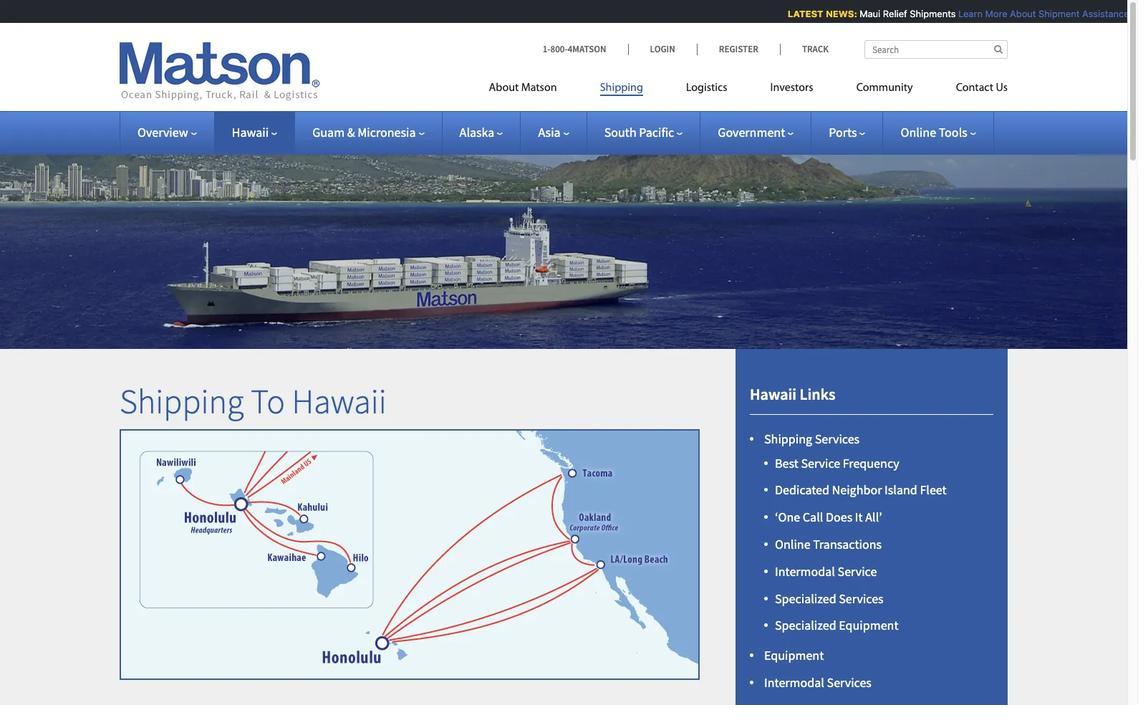 Task type: describe. For each thing, give the bounding box(es) containing it.
oakland image
[[495, 460, 656, 621]]

0 vertical spatial equipment
[[840, 617, 899, 634]]

kawaihae image
[[243, 478, 404, 639]]

contact us
[[957, 82, 1009, 94]]

asia
[[539, 124, 561, 140]]

1-
[[543, 43, 551, 55]]

4matson
[[568, 43, 607, 55]]

track
[[803, 43, 829, 55]]

learn
[[953, 8, 977, 19]]

south pacific link
[[605, 124, 683, 140]]

'one call does it all'
[[776, 509, 883, 526]]

overview
[[138, 124, 188, 140]]

latest news: maui relief shipments learn more about shipment assistance or c
[[782, 8, 1139, 19]]

shipments
[[905, 8, 951, 19]]

intermodal services link
[[765, 675, 872, 691]]

blue matson logo with ocean, shipping, truck, rail and logistics written beneath it. image
[[120, 42, 320, 101]]

guam
[[313, 124, 345, 140]]

maui
[[854, 8, 875, 19]]

assistance
[[1077, 8, 1124, 19]]

government
[[718, 124, 786, 140]]

service for best
[[802, 455, 841, 471]]

best service frequency link
[[776, 455, 900, 471]]

track link
[[781, 43, 829, 55]]

specialized equipment link
[[776, 617, 899, 634]]

online transactions link
[[776, 536, 882, 553]]

about matson
[[489, 82, 557, 94]]

online tools link
[[901, 124, 977, 140]]

alaska
[[460, 124, 495, 140]]

hawaii links section
[[718, 349, 1026, 705]]

login
[[651, 43, 676, 55]]

register
[[719, 43, 759, 55]]

or
[[1127, 8, 1136, 19]]

ports
[[830, 124, 858, 140]]

hawaii for hawaii
[[232, 124, 269, 140]]

all'
[[866, 509, 883, 526]]

more
[[980, 8, 1002, 19]]

nawiliwili image
[[101, 399, 263, 560]]

800-
[[551, 43, 568, 55]]

south
[[605, 124, 637, 140]]

logistics
[[687, 82, 728, 94]]

hawaii link
[[232, 124, 278, 140]]

dedicated neighbor island fleet
[[776, 482, 947, 499]]

shipping for shipping services
[[765, 431, 813, 447]]

tools
[[939, 124, 968, 140]]

intermodal services
[[765, 675, 872, 691]]

hawaii links
[[750, 384, 836, 404]]

online transactions
[[776, 536, 882, 553]]

top menu navigation
[[489, 75, 1009, 105]]

dedicated neighbor island fleet link
[[776, 482, 947, 499]]

equipment link
[[765, 647, 825, 664]]

about inside top menu navigation
[[489, 82, 519, 94]]

Search search field
[[865, 40, 1009, 59]]

learn more about shipment assistance or c link
[[953, 8, 1139, 19]]

'one call does it all' link
[[776, 509, 883, 526]]

intermodal service
[[776, 563, 878, 580]]

c
[[1138, 8, 1139, 19]]

latest
[[782, 8, 818, 19]]

relief
[[878, 8, 902, 19]]

government link
[[718, 124, 794, 140]]

shipment
[[1033, 8, 1075, 19]]

call
[[803, 509, 824, 526]]

shipping services link
[[765, 431, 860, 447]]

shipping services
[[765, 431, 860, 447]]

ports link
[[830, 124, 866, 140]]

best service frequency
[[776, 455, 900, 471]]

specialized services link
[[776, 590, 884, 607]]



Task type: vqa. For each thing, say whether or not it's contained in the screenshot.
In 2012, after 43-years as a subsidiary of A&B, Matson separated from its parent company, forming Matson, Inc. and began trading its shares on the New York Stock Exchange (NYSE) under the
no



Task type: locate. For each thing, give the bounding box(es) containing it.
hilo image
[[271, 489, 433, 650]]

1 horizontal spatial online
[[901, 124, 937, 140]]

kahului image
[[225, 441, 387, 602]]

shipping
[[600, 82, 644, 94], [120, 380, 244, 423], [765, 431, 813, 447]]

hawaii down the blue matson logo with ocean, shipping, truck, rail and logistics written beneath it.
[[232, 124, 269, 140]]

1 vertical spatial service
[[838, 563, 878, 580]]

about matson link
[[489, 75, 579, 105]]

1 horizontal spatial equipment
[[840, 617, 899, 634]]

online left tools
[[901, 124, 937, 140]]

service for intermodal
[[838, 563, 878, 580]]

specialized for specialized services
[[776, 590, 837, 607]]

hawaii inside section
[[750, 384, 797, 404]]

login link
[[628, 43, 697, 55]]

services for specialized services
[[840, 590, 884, 607]]

it
[[856, 509, 863, 526]]

frequency
[[844, 455, 900, 471]]

alaska link
[[460, 124, 503, 140]]

services
[[816, 431, 860, 447], [840, 590, 884, 607], [828, 675, 872, 691]]

does
[[826, 509, 853, 526]]

2 horizontal spatial hawaii
[[750, 384, 797, 404]]

micronesia
[[358, 124, 416, 140]]

matson containership arriving honolulu, hawaii with containers. image
[[0, 132, 1128, 349]]

2 specialized from the top
[[776, 617, 837, 634]]

service down shipping services link
[[802, 455, 841, 471]]

0 vertical spatial specialized
[[776, 590, 837, 607]]

equipment up intermodal services "link" on the right bottom of the page
[[765, 647, 825, 664]]

equipment
[[840, 617, 899, 634], [765, 647, 825, 664]]

service
[[802, 455, 841, 471], [838, 563, 878, 580]]

investors link
[[749, 75, 836, 105]]

0 vertical spatial about
[[1005, 8, 1031, 19]]

services for shipping services
[[816, 431, 860, 447]]

0 horizontal spatial equipment
[[765, 647, 825, 664]]

online tools
[[901, 124, 968, 140]]

0 horizontal spatial hawaii
[[232, 124, 269, 140]]

best
[[776, 455, 799, 471]]

specialized for specialized equipment
[[776, 617, 837, 634]]

shipping inside top menu navigation
[[600, 82, 644, 94]]

online down 'one on the bottom right of page
[[776, 536, 811, 553]]

neighbor
[[833, 482, 883, 499]]

community link
[[836, 75, 935, 105]]

asia link
[[539, 124, 570, 140]]

search image
[[995, 44, 1004, 54]]

1 horizontal spatial about
[[1005, 8, 1031, 19]]

1 vertical spatial services
[[840, 590, 884, 607]]

contact us link
[[935, 75, 1009, 105]]

to
[[251, 380, 285, 423]]

seattle image
[[490, 393, 651, 555]]

shipping to hawaii
[[120, 380, 387, 423]]

overview link
[[138, 124, 197, 140]]

equipment down specialized services at bottom
[[840, 617, 899, 634]]

community
[[857, 82, 914, 94]]

2 horizontal spatial shipping
[[765, 431, 813, 447]]

hawaii left links
[[750, 384, 797, 404]]

specialized
[[776, 590, 837, 607], [776, 617, 837, 634]]

online for online tools
[[901, 124, 937, 140]]

shipping inside hawaii links section
[[765, 431, 813, 447]]

matson_map_hawaii.jpg image
[[120, 429, 700, 680]]

intermodal
[[776, 563, 836, 580], [765, 675, 825, 691]]

hawaii for hawaii links
[[750, 384, 797, 404]]

dedicated
[[776, 482, 830, 499]]

2 vertical spatial services
[[828, 675, 872, 691]]

0 horizontal spatial online
[[776, 536, 811, 553]]

0 vertical spatial services
[[816, 431, 860, 447]]

about left matson
[[489, 82, 519, 94]]

long beach image
[[521, 484, 682, 646]]

1 horizontal spatial shipping
[[600, 82, 644, 94]]

intermodal down equipment link
[[765, 675, 825, 691]]

contact
[[957, 82, 994, 94]]

1-800-4matson
[[543, 43, 607, 55]]

online inside hawaii links section
[[776, 536, 811, 553]]

services down specialized equipment
[[828, 675, 872, 691]]

&
[[347, 124, 355, 140]]

2 vertical spatial shipping
[[765, 431, 813, 447]]

0 vertical spatial intermodal
[[776, 563, 836, 580]]

1 vertical spatial equipment
[[765, 647, 825, 664]]

intermodal for intermodal services
[[765, 675, 825, 691]]

1 specialized from the top
[[776, 590, 837, 607]]

guam & micronesia link
[[313, 124, 425, 140]]

1 vertical spatial intermodal
[[765, 675, 825, 691]]

services for intermodal services
[[828, 675, 872, 691]]

transactions
[[814, 536, 882, 553]]

about right more
[[1005, 8, 1031, 19]]

about
[[1005, 8, 1031, 19], [489, 82, 519, 94]]

0 vertical spatial service
[[802, 455, 841, 471]]

1 vertical spatial specialized
[[776, 617, 837, 634]]

fleet
[[921, 482, 947, 499]]

hawaii
[[232, 124, 269, 140], [292, 380, 387, 423], [750, 384, 797, 404]]

hawaii right to
[[292, 380, 387, 423]]

matson
[[522, 82, 557, 94]]

us
[[997, 82, 1009, 94]]

logistics link
[[665, 75, 749, 105]]

0 vertical spatial online
[[901, 124, 937, 140]]

links
[[800, 384, 836, 404]]

1 horizontal spatial hawaii
[[292, 380, 387, 423]]

intermodal down online transactions link
[[776, 563, 836, 580]]

intermodal service link
[[776, 563, 878, 580]]

1 vertical spatial shipping
[[120, 380, 244, 423]]

specialized services
[[776, 590, 884, 607]]

shipping for shipping
[[600, 82, 644, 94]]

news:
[[820, 8, 852, 19]]

None search field
[[865, 40, 1009, 59]]

south pacific
[[605, 124, 675, 140]]

0 vertical spatial shipping
[[600, 82, 644, 94]]

investors
[[771, 82, 814, 94]]

online for online transactions
[[776, 536, 811, 553]]

0 horizontal spatial shipping
[[120, 380, 244, 423]]

1 vertical spatial about
[[489, 82, 519, 94]]

shipping for shipping to hawaii
[[120, 380, 244, 423]]

specialized down intermodal service
[[776, 590, 837, 607]]

1-800-4matson link
[[543, 43, 628, 55]]

guam & micronesia
[[313, 124, 416, 140]]

1 vertical spatial online
[[776, 536, 811, 553]]

island
[[885, 482, 918, 499]]

specialized up equipment link
[[776, 617, 837, 634]]

services up specialized equipment link
[[840, 590, 884, 607]]

intermodal for intermodal service
[[776, 563, 836, 580]]

'one
[[776, 509, 801, 526]]

service down transactions
[[838, 563, 878, 580]]

shipping link
[[579, 75, 665, 105]]

register link
[[697, 43, 781, 55]]

online
[[901, 124, 937, 140], [776, 536, 811, 553]]

honolulu image
[[161, 423, 322, 585], [302, 562, 463, 705]]

0 horizontal spatial about
[[489, 82, 519, 94]]

specialized equipment
[[776, 617, 899, 634]]

services up best service frequency link
[[816, 431, 860, 447]]

pacific
[[640, 124, 675, 140]]



